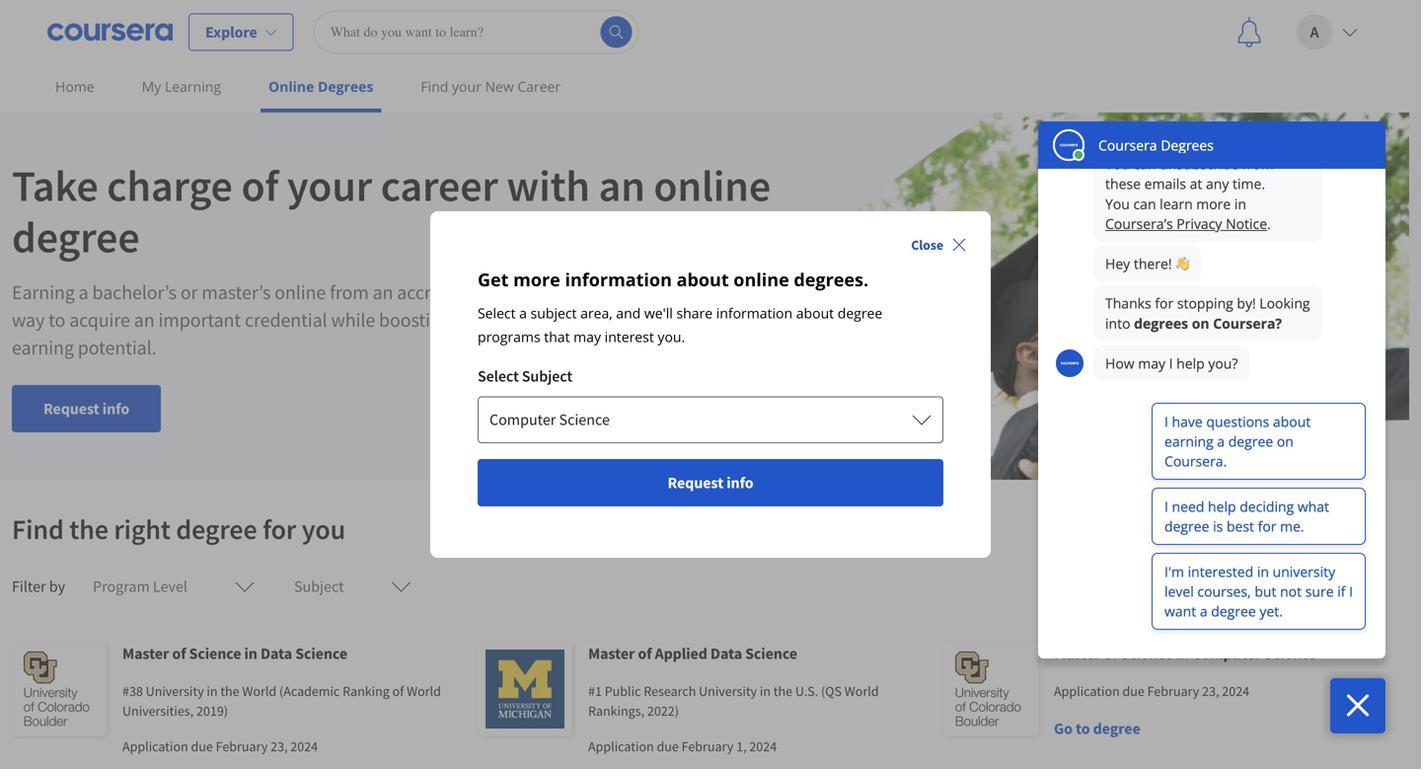 Task type: locate. For each thing, give the bounding box(es) containing it.
0 horizontal spatial request info button
[[12, 385, 161, 432]]

a up programs
[[520, 304, 527, 322]]

of for master of applied data science
[[638, 644, 652, 663]]

february down master of science in computer science
[[1148, 682, 1200, 700]]

request info down the potential. at top
[[43, 399, 129, 419]]

#38
[[122, 682, 143, 700]]

0 horizontal spatial computer
[[490, 410, 556, 429]]

3 master from the left
[[1054, 644, 1101, 663]]

application down rankings,
[[588, 738, 654, 755]]

learning
[[165, 77, 221, 96]]

share
[[677, 304, 713, 322]]

request info inside get more information about online degrees. dialog
[[668, 473, 754, 493]]

of left applied
[[638, 644, 652, 663]]

0 vertical spatial select
[[478, 304, 516, 322]]

world down 'master of science in data science'
[[242, 682, 277, 700]]

1 vertical spatial 23,
[[271, 738, 288, 755]]

0 horizontal spatial application due february 23, 2024
[[122, 738, 318, 755]]

application due february 23, 2024 down master of science in computer science
[[1054, 682, 1250, 700]]

0 horizontal spatial application
[[122, 738, 188, 755]]

application down "universities,"
[[122, 738, 188, 755]]

data up "#38 university in the world (academic ranking of world universities, 2019)"
[[261, 644, 292, 663]]

1 horizontal spatial and
[[643, 308, 675, 332]]

of
[[241, 158, 279, 213], [172, 644, 186, 663], [638, 644, 652, 663], [1104, 644, 1118, 663], [393, 682, 404, 700]]

2 master from the left
[[588, 644, 635, 663]]

1 vertical spatial an
[[373, 280, 393, 305]]

2024 for master of science in data science
[[291, 738, 318, 755]]

your
[[452, 77, 482, 96], [287, 158, 372, 213], [455, 308, 492, 332]]

february down 2019)
[[216, 738, 268, 755]]

master up go
[[1054, 644, 1101, 663]]

information up area,
[[565, 268, 672, 292]]

an right with
[[599, 158, 645, 213]]

0 horizontal spatial data
[[261, 644, 292, 663]]

1 horizontal spatial about
[[797, 304, 834, 322]]

2 university of colorado boulder image from the left
[[944, 642, 1039, 737]]

1 vertical spatial request info button
[[478, 459, 944, 507]]

0 vertical spatial find
[[421, 77, 449, 96]]

information right share
[[717, 304, 793, 322]]

due down 2019)
[[191, 738, 213, 755]]

0 horizontal spatial 23,
[[271, 738, 288, 755]]

2 horizontal spatial an
[[599, 158, 645, 213]]

world right ranking
[[407, 682, 441, 700]]

an
[[599, 158, 645, 213], [373, 280, 393, 305], [134, 308, 155, 332]]

boosting
[[379, 308, 451, 332]]

3 world from the left
[[845, 682, 879, 700]]

0 horizontal spatial request
[[43, 399, 99, 419]]

of up 'go to degree'
[[1104, 644, 1118, 663]]

1 horizontal spatial 23,
[[1203, 682, 1220, 700]]

0 horizontal spatial due
[[191, 738, 213, 755]]

coursera image
[[47, 16, 173, 48]]

computer
[[490, 410, 556, 429], [1193, 644, 1262, 663]]

online inside earning a bachelor's or master's online from an accredited university can be a flexible way to acquire an important credential while boosting your knowledge, skills, and earning potential.
[[275, 280, 326, 305]]

2 select from the top
[[478, 366, 519, 386]]

0 vertical spatial request
[[43, 399, 99, 419]]

0 vertical spatial application due february 23, 2024
[[1054, 682, 1250, 700]]

2022)
[[648, 702, 679, 720]]

of right ranking
[[393, 682, 404, 700]]

master
[[122, 644, 169, 663], [588, 644, 635, 663], [1054, 644, 1101, 663]]

the left right
[[69, 512, 108, 546]]

0 horizontal spatial an
[[134, 308, 155, 332]]

career
[[381, 158, 498, 213]]

request info for request info button inside the get more information about online degrees. dialog
[[668, 473, 754, 493]]

february left 1,
[[682, 738, 734, 755]]

1 horizontal spatial request
[[668, 473, 724, 493]]

request inside get more information about online degrees. dialog
[[668, 473, 724, 493]]

0 vertical spatial to
[[49, 308, 65, 332]]

1 master from the left
[[122, 644, 169, 663]]

request
[[43, 399, 99, 419], [668, 473, 724, 493]]

university up "universities,"
[[146, 682, 204, 700]]

to inside earning a bachelor's or master's online from an accredited university can be a flexible way to acquire an important credential while boosting your knowledge, skills, and earning potential.
[[49, 308, 65, 332]]

potential.
[[78, 335, 157, 360]]

university of colorado boulder image
[[12, 642, 107, 737], [944, 642, 1039, 737]]

info down computer science "popup button"
[[727, 473, 754, 493]]

1 vertical spatial request info
[[668, 473, 754, 493]]

and down flexible at the left top of the page
[[643, 308, 675, 332]]

an right the from
[[373, 280, 393, 305]]

1 vertical spatial request
[[668, 473, 724, 493]]

info down the potential. at top
[[102, 399, 129, 419]]

request info button
[[12, 385, 161, 432], [478, 459, 944, 507]]

2 data from the left
[[711, 644, 743, 663]]

0 horizontal spatial about
[[677, 268, 729, 292]]

1 vertical spatial computer
[[1193, 644, 1262, 663]]

my learning
[[142, 77, 221, 96]]

0 vertical spatial about
[[677, 268, 729, 292]]

0 horizontal spatial info
[[102, 399, 129, 419]]

2 vertical spatial an
[[134, 308, 155, 332]]

1 vertical spatial information
[[717, 304, 793, 322]]

application due february 1, 2024
[[588, 738, 777, 755]]

2 vertical spatial your
[[455, 308, 492, 332]]

1 horizontal spatial request info
[[668, 473, 754, 493]]

0 horizontal spatial university of colorado boulder image
[[12, 642, 107, 737]]

information
[[565, 268, 672, 292], [717, 304, 793, 322]]

select up programs
[[478, 304, 516, 322]]

new
[[485, 77, 514, 96]]

u.s.
[[796, 682, 819, 700]]

request info button down the potential. at top
[[12, 385, 161, 432]]

university down master of applied data science on the bottom of page
[[699, 682, 757, 700]]

0 horizontal spatial and
[[616, 304, 641, 322]]

master up 'public'
[[588, 644, 635, 663]]

get more information about online degrees. dialog
[[430, 211, 991, 558]]

2 horizontal spatial master
[[1054, 644, 1101, 663]]

applied
[[655, 644, 708, 663]]

1 vertical spatial find
[[12, 512, 64, 546]]

1 horizontal spatial a
[[520, 304, 527, 322]]

degree inside select a subject area, and we'll share information about degree programs that may interest you.
[[838, 304, 883, 322]]

master for master of science in computer science
[[1054, 644, 1101, 663]]

master up #38 at the left bottom of the page
[[122, 644, 169, 663]]

university inside #1 public research university in the u.s. (qs world rankings, 2022)
[[699, 682, 757, 700]]

0 horizontal spatial master
[[122, 644, 169, 663]]

application due february 23, 2024 down 2019)
[[122, 738, 318, 755]]

1 horizontal spatial information
[[717, 304, 793, 322]]

1 horizontal spatial university of colorado boulder image
[[944, 642, 1039, 737]]

1 horizontal spatial university
[[699, 682, 757, 700]]

2 world from the left
[[407, 682, 441, 700]]

0 vertical spatial request info button
[[12, 385, 161, 432]]

and up interest
[[616, 304, 641, 322]]

1 horizontal spatial master
[[588, 644, 635, 663]]

degree up earning
[[12, 209, 140, 264]]

due up 'go to degree'
[[1123, 682, 1145, 700]]

1 horizontal spatial application due february 23, 2024
[[1054, 682, 1250, 700]]

23,
[[1203, 682, 1220, 700], [271, 738, 288, 755]]

23, down "#38 university in the world (academic ranking of world universities, 2019)"
[[271, 738, 288, 755]]

the
[[69, 512, 108, 546], [220, 682, 240, 700], [774, 682, 793, 700]]

may
[[574, 327, 601, 346]]

1 horizontal spatial 2024
[[750, 738, 777, 755]]

the inside #1 public research university in the u.s. (qs world rankings, 2022)
[[774, 682, 793, 700]]

2024 right 1,
[[750, 738, 777, 755]]

go
[[1054, 719, 1073, 739]]

select down programs
[[478, 366, 519, 386]]

#1
[[588, 682, 602, 700]]

home link
[[47, 64, 102, 109]]

a inside select a subject area, and we'll share information about degree programs that may interest you.
[[520, 304, 527, 322]]

accredited
[[397, 280, 483, 305]]

world
[[242, 682, 277, 700], [407, 682, 441, 700], [845, 682, 879, 700]]

1 horizontal spatial computer
[[1193, 644, 1262, 663]]

None search field
[[314, 10, 639, 54]]

0 horizontal spatial to
[[49, 308, 65, 332]]

about up share
[[677, 268, 729, 292]]

application up 'go to degree'
[[1054, 682, 1120, 700]]

due for master of applied data science
[[657, 738, 679, 755]]

1 vertical spatial application due february 23, 2024
[[122, 738, 318, 755]]

and
[[616, 304, 641, 322], [643, 308, 675, 332]]

of inside take charge of your career with an online degree
[[241, 158, 279, 213]]

of for master of science in computer science
[[1104, 644, 1118, 663]]

university of colorado boulder image left go
[[944, 642, 1039, 737]]

0 horizontal spatial find
[[12, 512, 64, 546]]

world right (qs
[[845, 682, 879, 700]]

for
[[263, 512, 296, 546]]

skills,
[[594, 308, 640, 332]]

your left new at the left of page
[[452, 77, 482, 96]]

23, down master of science in computer science
[[1203, 682, 1220, 700]]

1 vertical spatial to
[[1076, 719, 1091, 739]]

request info button down computer science "popup button"
[[478, 459, 944, 507]]

of right the charge
[[241, 158, 279, 213]]

1 horizontal spatial request info button
[[478, 459, 944, 507]]

find up filter by
[[12, 512, 64, 546]]

find left new at the left of page
[[421, 77, 449, 96]]

your down 'accredited'
[[455, 308, 492, 332]]

the up 2019)
[[220, 682, 240, 700]]

february for master of applied data science
[[682, 738, 734, 755]]

filter by
[[12, 577, 65, 596]]

my
[[142, 77, 161, 96]]

february for master of science in data science
[[216, 738, 268, 755]]

find
[[421, 77, 449, 96], [12, 512, 64, 546]]

request info for the top request info button
[[43, 399, 129, 419]]

to
[[49, 308, 65, 332], [1076, 719, 1091, 739]]

february
[[1148, 682, 1200, 700], [216, 738, 268, 755], [682, 738, 734, 755]]

in inside #1 public research university in the u.s. (qs world rankings, 2022)
[[760, 682, 771, 700]]

1 vertical spatial your
[[287, 158, 372, 213]]

of up "universities,"
[[172, 644, 186, 663]]

home
[[55, 77, 94, 96]]

to right go
[[1076, 719, 1091, 739]]

1 select from the top
[[478, 304, 516, 322]]

flexible
[[642, 280, 701, 305]]

the left u.s.
[[774, 682, 793, 700]]

university
[[146, 682, 204, 700], [699, 682, 757, 700]]

1 horizontal spatial an
[[373, 280, 393, 305]]

0 vertical spatial information
[[565, 268, 672, 292]]

2024 down master of science in computer science
[[1223, 682, 1250, 700]]

2 horizontal spatial world
[[845, 682, 879, 700]]

select subject
[[478, 366, 573, 386]]

1 horizontal spatial the
[[220, 682, 240, 700]]

data right applied
[[711, 644, 743, 663]]

application
[[1054, 682, 1120, 700], [122, 738, 188, 755], [588, 738, 654, 755]]

1 vertical spatial select
[[478, 366, 519, 386]]

request info down computer science "popup button"
[[668, 473, 754, 493]]

science
[[559, 410, 610, 429], [189, 644, 241, 663], [295, 644, 348, 663], [746, 644, 798, 663], [1121, 644, 1173, 663], [1265, 644, 1317, 663]]

find for find your new career
[[421, 77, 449, 96]]

a
[[79, 280, 88, 305], [629, 280, 638, 305], [520, 304, 527, 322]]

a right be
[[629, 280, 638, 305]]

way
[[12, 308, 45, 332]]

1 university from the left
[[146, 682, 204, 700]]

your down online degrees link
[[287, 158, 372, 213]]

2 horizontal spatial the
[[774, 682, 793, 700]]

get
[[478, 268, 509, 292]]

0 vertical spatial an
[[599, 158, 645, 213]]

degree down degrees.
[[838, 304, 883, 322]]

1 vertical spatial info
[[727, 473, 754, 493]]

1 horizontal spatial due
[[657, 738, 679, 755]]

0 horizontal spatial request info
[[43, 399, 129, 419]]

universities,
[[122, 702, 194, 720]]

to right way
[[49, 308, 65, 332]]

take
[[12, 158, 98, 213]]

0 horizontal spatial university
[[146, 682, 204, 700]]

0 vertical spatial 23,
[[1203, 682, 1220, 700]]

1 horizontal spatial world
[[407, 682, 441, 700]]

select inside select a subject area, and we'll share information about degree programs that may interest you.
[[478, 304, 516, 322]]

request info
[[43, 399, 129, 419], [668, 473, 754, 493]]

subject
[[522, 366, 573, 386]]

1 horizontal spatial find
[[421, 77, 449, 96]]

university of colorado boulder image left #38 at the left bottom of the page
[[12, 642, 107, 737]]

application for master of applied data science
[[588, 738, 654, 755]]

1 vertical spatial about
[[797, 304, 834, 322]]

0 horizontal spatial a
[[79, 280, 88, 305]]

0 vertical spatial request info
[[43, 399, 129, 419]]

credential
[[245, 308, 327, 332]]

an down "bachelor's"
[[134, 308, 155, 332]]

1 world from the left
[[242, 682, 277, 700]]

about
[[677, 268, 729, 292], [797, 304, 834, 322]]

1 horizontal spatial february
[[682, 738, 734, 755]]

0 horizontal spatial world
[[242, 682, 277, 700]]

0 vertical spatial computer
[[490, 410, 556, 429]]

science inside "popup button"
[[559, 410, 610, 429]]

request down earning
[[43, 399, 99, 419]]

find for find the right degree for you
[[12, 512, 64, 546]]

a up the acquire
[[79, 280, 88, 305]]

in
[[244, 644, 258, 663], [1176, 644, 1190, 663], [207, 682, 218, 700], [760, 682, 771, 700]]

about down degrees.
[[797, 304, 834, 322]]

select
[[478, 304, 516, 322], [478, 366, 519, 386]]

request down computer science "popup button"
[[668, 473, 724, 493]]

1 university of colorado boulder image from the left
[[12, 642, 107, 737]]

1 horizontal spatial info
[[727, 473, 754, 493]]

world inside #1 public research university in the u.s. (qs world rankings, 2022)
[[845, 682, 879, 700]]

2024 down "#38 university in the world (academic ranking of world universities, 2019)"
[[291, 738, 318, 755]]

due
[[1123, 682, 1145, 700], [191, 738, 213, 755], [657, 738, 679, 755]]

0 horizontal spatial february
[[216, 738, 268, 755]]

2024
[[1223, 682, 1250, 700], [291, 738, 318, 755], [750, 738, 777, 755]]

0 horizontal spatial 2024
[[291, 738, 318, 755]]

world for master of science in data science
[[407, 682, 441, 700]]

master of applied data science
[[588, 644, 798, 663]]

due down the '2022)'
[[657, 738, 679, 755]]

1 horizontal spatial data
[[711, 644, 743, 663]]

career
[[518, 77, 561, 96]]

1 horizontal spatial application
[[588, 738, 654, 755]]

2 university from the left
[[699, 682, 757, 700]]

online
[[654, 158, 771, 213], [734, 268, 790, 292], [275, 280, 326, 305]]



Task type: describe. For each thing, give the bounding box(es) containing it.
0 horizontal spatial the
[[69, 512, 108, 546]]

your inside take charge of your career with an online degree
[[287, 158, 372, 213]]

your inside earning a bachelor's or master's online from an accredited university can be a flexible way to acquire an important credential while boosting your knowledge, skills, and earning potential.
[[455, 308, 492, 332]]

university of colorado boulder image for master of science in data science
[[12, 642, 107, 737]]

research
[[644, 682, 696, 700]]

subject
[[531, 304, 577, 322]]

while
[[331, 308, 375, 332]]

master of science in computer science
[[1054, 644, 1317, 663]]

university of colorado boulder image for master of science in computer science
[[944, 642, 1039, 737]]

find your new career
[[421, 77, 561, 96]]

application for master of science in data science
[[122, 738, 188, 755]]

#1 public research university in the u.s. (qs world rankings, 2022)
[[588, 682, 879, 720]]

world for master of applied data science
[[845, 682, 879, 700]]

public
[[605, 682, 641, 700]]

and inside earning a bachelor's or master's online from an accredited university can be a flexible way to acquire an important credential while boosting your knowledge, skills, and earning potential.
[[643, 308, 675, 332]]

earning
[[12, 335, 74, 360]]

find your new career link
[[413, 64, 569, 109]]

university of michigan image
[[478, 642, 573, 737]]

be
[[604, 280, 625, 305]]

computer science button
[[478, 396, 944, 443]]

degrees
[[318, 77, 374, 96]]

university inside "#38 university in the world (academic ranking of world universities, 2019)"
[[146, 682, 204, 700]]

or
[[180, 280, 198, 305]]

university
[[487, 280, 567, 305]]

by
[[49, 577, 65, 596]]

a for charge
[[79, 280, 88, 305]]

an inside take charge of your career with an online degree
[[599, 158, 645, 213]]

go to degree
[[1054, 719, 1141, 739]]

0 horizontal spatial information
[[565, 268, 672, 292]]

programs
[[478, 327, 541, 346]]

2019)
[[196, 702, 228, 720]]

you.
[[658, 327, 685, 346]]

the inside "#38 university in the world (academic ranking of world universities, 2019)"
[[220, 682, 240, 700]]

right
[[114, 512, 171, 546]]

select for select a subject area, and we'll share information about degree programs that may interest you.
[[478, 304, 516, 322]]

from
[[330, 280, 369, 305]]

bachelor's
[[92, 280, 177, 305]]

(qs
[[821, 682, 842, 700]]

1,
[[737, 738, 747, 755]]

can
[[571, 280, 600, 305]]

degrees.
[[794, 268, 869, 292]]

filter
[[12, 577, 46, 596]]

1 data from the left
[[261, 644, 292, 663]]

information inside select a subject area, and we'll share information about degree programs that may interest you.
[[717, 304, 793, 322]]

due for master of science in data science
[[191, 738, 213, 755]]

degree inside take charge of your career with an online degree
[[12, 209, 140, 264]]

online
[[269, 77, 314, 96]]

more
[[514, 268, 561, 292]]

area,
[[581, 304, 613, 322]]

online degrees
[[269, 77, 374, 96]]

my learning link
[[134, 64, 229, 109]]

important
[[158, 308, 241, 332]]

knowledge,
[[496, 308, 590, 332]]

master's
[[202, 280, 271, 305]]

we'll
[[645, 304, 673, 322]]

rankings,
[[588, 702, 645, 720]]

earning
[[12, 280, 75, 305]]

and inside select a subject area, and we'll share information about degree programs that may interest you.
[[616, 304, 641, 322]]

get more information about online degrees.
[[478, 268, 869, 292]]

charge
[[107, 158, 233, 213]]

2024 for master of applied data science
[[750, 738, 777, 755]]

online inside take charge of your career with an online degree
[[654, 158, 771, 213]]

close button
[[904, 227, 975, 263]]

select a subject area, and we'll share information about degree programs that may interest you.
[[478, 304, 883, 346]]

1 horizontal spatial to
[[1076, 719, 1091, 739]]

2 horizontal spatial application
[[1054, 682, 1120, 700]]

of inside "#38 university in the world (academic ranking of world universities, 2019)"
[[393, 682, 404, 700]]

#38 university in the world (academic ranking of world universities, 2019)
[[122, 682, 441, 720]]

earning a bachelor's or master's online from an accredited university can be a flexible way to acquire an important credential while boosting your knowledge, skills, and earning potential.
[[12, 280, 701, 360]]

online inside dialog
[[734, 268, 790, 292]]

2 horizontal spatial a
[[629, 280, 638, 305]]

0 vertical spatial your
[[452, 77, 482, 96]]

request info button inside get more information about online degrees. dialog
[[478, 459, 944, 507]]

take charge of your career with an online degree
[[12, 158, 771, 264]]

degree right go
[[1094, 719, 1141, 739]]

with
[[507, 158, 590, 213]]

master of science in data science
[[122, 644, 348, 663]]

you
[[302, 512, 346, 546]]

select for select subject
[[478, 366, 519, 386]]

that
[[544, 327, 570, 346]]

of for master of science in data science
[[172, 644, 186, 663]]

2 horizontal spatial february
[[1148, 682, 1200, 700]]

computer inside "popup button"
[[490, 410, 556, 429]]

in inside "#38 university in the world (academic ranking of world universities, 2019)"
[[207, 682, 218, 700]]

computer science
[[490, 410, 610, 429]]

acquire
[[69, 308, 130, 332]]

interest
[[605, 327, 654, 346]]

about inside select a subject area, and we'll share information about degree programs that may interest you.
[[797, 304, 834, 322]]

(academic
[[279, 682, 340, 700]]

master for master of applied data science
[[588, 644, 635, 663]]

2 horizontal spatial 2024
[[1223, 682, 1250, 700]]

2 horizontal spatial due
[[1123, 682, 1145, 700]]

online degrees link
[[261, 64, 382, 113]]

master for master of science in data science
[[122, 644, 169, 663]]

0 vertical spatial info
[[102, 399, 129, 419]]

a for more
[[520, 304, 527, 322]]

info inside get more information about online degrees. dialog
[[727, 473, 754, 493]]

degree left 'for'
[[176, 512, 257, 546]]

find the right degree for you
[[12, 512, 346, 546]]

close
[[912, 236, 944, 254]]

ranking
[[343, 682, 390, 700]]



Task type: vqa. For each thing, say whether or not it's contained in the screenshot.
syntax link
no



